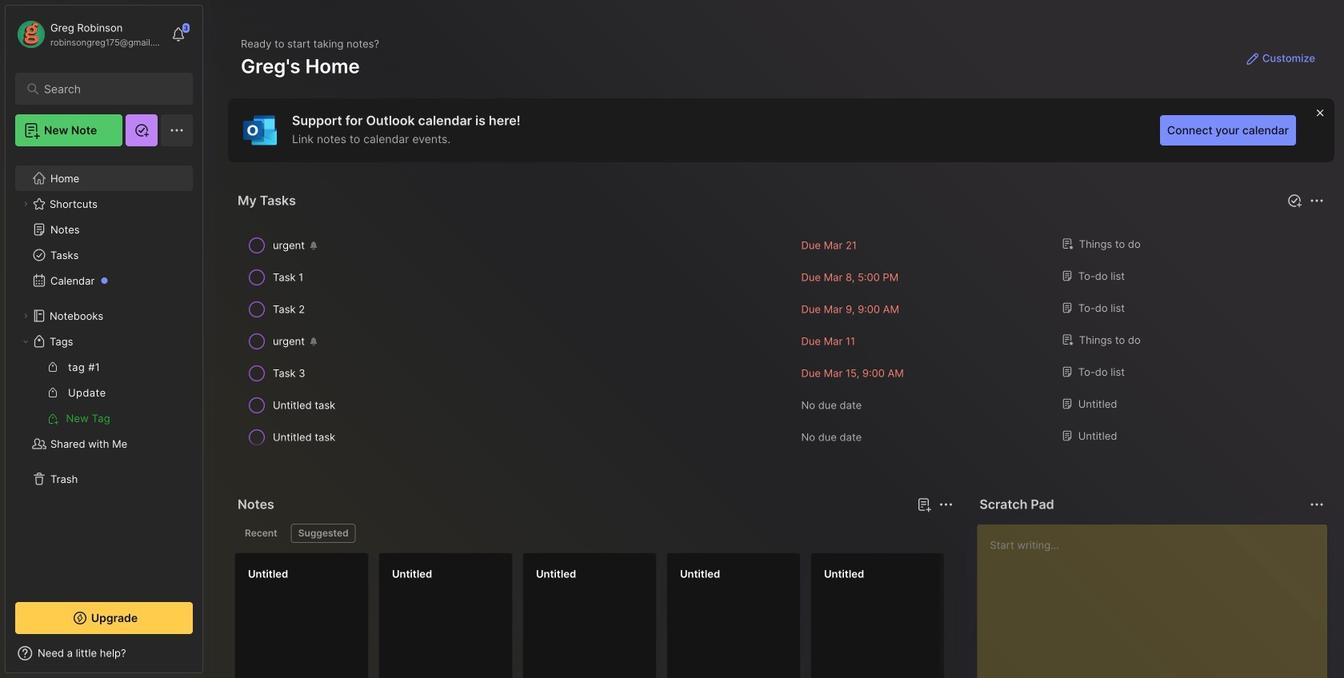 Task type: vqa. For each thing, say whether or not it's contained in the screenshot.
in in the top left of the page
no



Task type: describe. For each thing, give the bounding box(es) containing it.
2 row group from the top
[[235, 553, 1345, 679]]

click to collapse image
[[202, 649, 214, 668]]

expand notebooks image
[[21, 311, 30, 321]]

Search text field
[[44, 82, 172, 97]]

0 vertical spatial more actions image
[[1308, 191, 1327, 211]]

1 vertical spatial more actions image
[[937, 495, 956, 515]]

expand tags image
[[21, 337, 30, 347]]

tree inside main element
[[6, 156, 203, 588]]

1 tab from the left
[[238, 524, 285, 543]]

none search field inside main element
[[44, 79, 172, 98]]

Account field
[[15, 18, 163, 50]]



Task type: locate. For each thing, give the bounding box(es) containing it.
Start writing… text field
[[990, 525, 1327, 679]]

tab list
[[238, 524, 951, 543]]

main element
[[0, 0, 208, 679]]

2 tab from the left
[[291, 524, 356, 543]]

tab
[[238, 524, 285, 543], [291, 524, 356, 543]]

0 vertical spatial row group
[[235, 230, 1329, 454]]

None search field
[[44, 79, 172, 98]]

more actions image
[[1308, 191, 1327, 211], [937, 495, 956, 515]]

more actions image
[[1308, 495, 1327, 515]]

WHAT'S NEW field
[[6, 641, 203, 667]]

0 horizontal spatial more actions image
[[937, 495, 956, 515]]

row group
[[235, 230, 1329, 454], [235, 553, 1345, 679]]

1 horizontal spatial tab
[[291, 524, 356, 543]]

1 row group from the top
[[235, 230, 1329, 454]]

tree
[[6, 156, 203, 588]]

More actions field
[[1306, 190, 1329, 212], [935, 494, 958, 516], [1306, 494, 1329, 516]]

0 horizontal spatial tab
[[238, 524, 285, 543]]

1 vertical spatial row group
[[235, 553, 1345, 679]]

1 horizontal spatial more actions image
[[1308, 191, 1327, 211]]

new task image
[[1287, 193, 1303, 209]]

group
[[15, 355, 192, 431]]

group inside main element
[[15, 355, 192, 431]]



